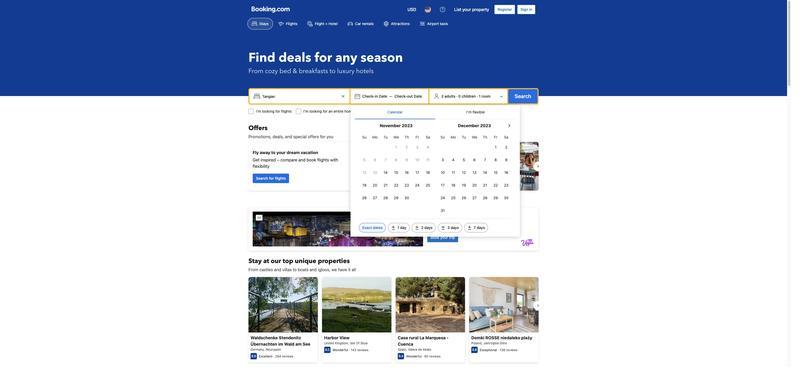 Task type: locate. For each thing, give the bounding box(es) containing it.
11 December 2023 checkbox
[[448, 167, 459, 178]]

i'm for i'm looking for an entire home or apartment
[[304, 109, 309, 114]]

wonderful for united
[[333, 348, 348, 352]]

0 horizontal spatial vacation
[[301, 150, 318, 155]]

24 inside checkbox
[[415, 183, 420, 187]]

29 right 28 december 2023 checkbox
[[494, 196, 498, 200]]

your inside take your longest vacation yet browse properties offering long- term stays, many at reduced monthly rates.
[[411, 147, 420, 152]]

0 horizontal spatial 3
[[417, 145, 419, 149]]

10 inside checkbox
[[441, 170, 445, 175]]

at up castles
[[264, 257, 269, 266]]

13 November 2023 checkbox
[[370, 167, 381, 178]]

casa
[[398, 336, 408, 340]]

for
[[315, 49, 332, 67], [276, 109, 280, 114], [323, 109, 328, 114], [411, 109, 415, 114], [320, 134, 326, 139], [269, 176, 274, 181]]

1 9 from the left
[[406, 158, 408, 162]]

2 from from the top
[[249, 267, 258, 272]]

29 inside "option"
[[494, 196, 498, 200]]

9.0 element
[[324, 347, 331, 353]]

9 for 9 december 2023 option
[[506, 158, 508, 162]]

25 inside option
[[426, 183, 431, 187]]

we up 1 november 2023 checkbox
[[394, 135, 399, 139]]

15 left 16 checkbox
[[395, 170, 398, 175]]

0 horizontal spatial 12
[[363, 170, 367, 175]]

0 horizontal spatial tu
[[384, 135, 388, 139]]

16 November 2023 checkbox
[[402, 167, 412, 178]]

0 horizontal spatial days
[[425, 225, 433, 230]]

0 vertical spatial wonderful element
[[333, 348, 348, 352]]

for up the breakfasts
[[315, 49, 332, 67]]

3 inside checkbox
[[442, 158, 444, 162]]

2 we from the left
[[472, 135, 478, 139]]

1 looking from the left
[[262, 109, 275, 114]]

23 for 23 december 2023 option on the right of page
[[504, 183, 509, 187]]

1 vertical spatial from
[[249, 267, 258, 272]]

1 13 from the left
[[373, 170, 377, 175]]

progress bar
[[391, 195, 397, 197]]

6 inside option
[[374, 158, 376, 162]]

· left 60
[[423, 355, 424, 359]]

0 vertical spatial region
[[244, 140, 543, 193]]

to right the villas
[[293, 267, 297, 272]]

stays
[[260, 21, 269, 26]]

22 for "22 november 2023" checkbox
[[394, 183, 399, 187]]

· right children
[[477, 94, 478, 98]]

flights inside 'fly away to your dream vacation get inspired – compare and book flights with flexibility'
[[318, 158, 329, 162]]

26 left 27 november 2023 "option"
[[362, 196, 367, 200]]

to inside stay at our top unique properties from castles and villas to boats and igloos, we have it all
[[293, 267, 297, 272]]

9 for the 9 checkbox
[[406, 158, 408, 162]]

12 inside '12 december 2023' 'checkbox'
[[462, 170, 466, 175]]

th for december 2023
[[483, 135, 488, 139]]

0 horizontal spatial search
[[256, 176, 268, 181]]

usd button
[[405, 3, 420, 16]]

0 vertical spatial at
[[434, 161, 438, 166]]

1 we from the left
[[394, 135, 399, 139]]

27
[[373, 196, 377, 200], [473, 196, 477, 200]]

2 right 1 "checkbox"
[[506, 145, 508, 149]]

1 inside 1 "checkbox"
[[495, 145, 497, 149]]

1 12 from the left
[[363, 170, 367, 175]]

2 days from the left
[[451, 225, 459, 230]]

1 22 from the left
[[394, 183, 399, 187]]

1 horizontal spatial 22
[[494, 183, 498, 187]]

21 for 21 november 2023 checkbox
[[384, 183, 388, 187]]

2 region from the top
[[244, 275, 543, 365]]

find inside find a stay link
[[403, 179, 411, 184]]

from inside stay at our top unique properties from castles and villas to boats and igloos, we have it all
[[249, 267, 258, 272]]

2 horizontal spatial to
[[330, 67, 336, 76]]

igloos,
[[318, 267, 331, 272]]

0 horizontal spatial 22
[[394, 183, 399, 187]]

in left — at the left of the page
[[375, 94, 378, 98]]

2 2023 from the left
[[481, 123, 491, 128]]

1 2023 from the left
[[402, 123, 413, 128]]

6 inside checkbox
[[474, 158, 476, 162]]

2 20 from the left
[[473, 183, 477, 187]]

isle
[[350, 341, 355, 345]]

sa up 2 december 2023 checkbox
[[505, 135, 509, 139]]

your right list
[[463, 7, 471, 12]]

exact
[[363, 225, 372, 230]]

2023
[[402, 123, 413, 128], [481, 123, 491, 128]]

29 for 29 checkbox
[[394, 196, 399, 200]]

your up –
[[277, 150, 286, 155]]

2 December 2023 checkbox
[[501, 142, 512, 153]]

0 vertical spatial 25
[[426, 183, 431, 187]]

0 horizontal spatial 16
[[405, 170, 409, 175]]

1 horizontal spatial find
[[403, 179, 411, 184]]

16 right 15 'checkbox'
[[505, 170, 509, 175]]

search inside search button
[[515, 93, 532, 99]]

26 inside checkbox
[[362, 196, 367, 200]]

5 right long-
[[463, 158, 465, 162]]

for left you
[[320, 134, 326, 139]]

13 inside checkbox
[[373, 170, 377, 175]]

1 vertical spatial at
[[264, 257, 269, 266]]

we down december 2023
[[472, 135, 478, 139]]

1 29 from the left
[[394, 196, 399, 200]]

1 horizontal spatial 7
[[474, 225, 476, 230]]

exceptional · 138 reviews
[[480, 348, 518, 352]]

we
[[394, 135, 399, 139], [472, 135, 478, 139]]

20 inside option
[[473, 183, 477, 187]]

vacation up book
[[301, 150, 318, 155]]

23 inside checkbox
[[405, 183, 409, 187]]

18 right the 17 december 2023 option
[[452, 183, 456, 187]]

properties up many
[[415, 154, 435, 159]]

29 right "28" 'option'
[[394, 196, 399, 200]]

23 left a at the right of the page
[[405, 183, 409, 187]]

germany,
[[251, 348, 265, 352]]

15 for 15 'checkbox'
[[494, 170, 498, 175]]

hotel
[[329, 21, 338, 26]]

2 inside option
[[406, 145, 408, 149]]

1 from from the top
[[249, 67, 264, 76]]

25 right 24 option
[[451, 196, 456, 200]]

18 down many
[[426, 170, 430, 175]]

am
[[296, 342, 302, 347]]

0 horizontal spatial 15
[[395, 170, 398, 175]]

0 horizontal spatial fr
[[416, 135, 419, 139]]

29 December 2023 checkbox
[[491, 192, 501, 204]]

2 looking from the left
[[310, 109, 322, 114]]

for left 'work'
[[411, 109, 415, 114]]

9 inside checkbox
[[406, 158, 408, 162]]

0 vertical spatial 10
[[416, 158, 420, 162]]

0 horizontal spatial 26
[[362, 196, 367, 200]]

2 horizontal spatial your
[[463, 7, 471, 12]]

22 right 21 december 2023 'checkbox'
[[494, 183, 498, 187]]

25 right stay
[[426, 183, 431, 187]]

1 fr from the left
[[416, 135, 419, 139]]

properties inside stay at our top unique properties from castles and villas to boats and igloos, we have it all
[[318, 257, 350, 266]]

21 right 20 option at the right of the page
[[484, 183, 487, 187]]

29 inside checkbox
[[394, 196, 399, 200]]

0 horizontal spatial 7
[[385, 158, 387, 162]]

taxis
[[440, 21, 448, 26]]

18 inside checkbox
[[452, 183, 456, 187]]

20 November 2023 checkbox
[[370, 180, 381, 191]]

and inside offers promotions, deals, and special offers for you
[[285, 134, 292, 139]]

we for november
[[394, 135, 399, 139]]

27 right 26 'option'
[[473, 196, 477, 200]]

—
[[390, 94, 393, 98]]

for inside find deals for any season from cozy bed & breakfasts to luxury hotels
[[315, 49, 332, 67]]

8 November 2023 checkbox
[[391, 154, 402, 166]]

1 grid from the left
[[359, 132, 434, 204]]

4 right 3 option
[[427, 145, 429, 149]]

1 vertical spatial 24
[[441, 196, 445, 200]]

harbor
[[324, 336, 339, 340]]

yet
[[456, 147, 462, 152]]

day
[[400, 225, 407, 230]]

27 November 2023 checkbox
[[370, 192, 381, 204]]

6
[[374, 158, 376, 162], [474, 158, 476, 162]]

0 vertical spatial 4
[[427, 145, 429, 149]]

18 November 2023 checkbox
[[423, 167, 434, 178]]

0 vertical spatial 17
[[416, 170, 420, 175]]

21 right 20 option
[[384, 183, 388, 187]]

2 5 from the left
[[463, 158, 465, 162]]

1 20 from the left
[[373, 183, 378, 187]]

th for november 2023
[[405, 135, 409, 139]]

0 vertical spatial in
[[530, 7, 533, 12]]

fly away to your dream vacation image
[[351, 148, 388, 185]]

0 horizontal spatial 19
[[363, 183, 367, 187]]

2 fr from the left
[[494, 135, 498, 139]]

search for flights link
[[253, 174, 289, 183]]

12 left 13 checkbox
[[363, 170, 367, 175]]

9.8
[[473, 348, 477, 352]]

for for any
[[315, 49, 332, 67]]

8 left term
[[395, 158, 398, 162]]

at inside stay at our top unique properties from castles and villas to boats and igloos, we have it all
[[264, 257, 269, 266]]

26 November 2023 checkbox
[[359, 192, 370, 204]]

4 for 4 december 2023 "option"
[[453, 158, 455, 162]]

wonderful down valera in the bottom of the page
[[407, 355, 422, 359]]

21
[[384, 183, 388, 187], [484, 183, 487, 187]]

26 December 2023 checkbox
[[459, 192, 470, 204]]

i'm left flexible
[[467, 110, 472, 114]]

check- right — at the left of the page
[[395, 94, 407, 98]]

from
[[249, 67, 264, 76], [249, 267, 258, 272]]

book
[[307, 158, 316, 162]]

exact dates
[[363, 225, 383, 230]]

22 left the 23 november 2023 checkbox
[[394, 183, 399, 187]]

get
[[253, 158, 260, 162]]

30 right 29 "option"
[[504, 196, 509, 200]]

december
[[458, 123, 480, 128]]

2 6 from the left
[[474, 158, 476, 162]]

1 mo from the left
[[373, 135, 378, 139]]

0 horizontal spatial 29
[[394, 196, 399, 200]]

unique
[[295, 257, 317, 266]]

1 27 from the left
[[373, 196, 377, 200]]

14 December 2023 checkbox
[[480, 167, 491, 178]]

· left 138
[[498, 348, 499, 352]]

27 right 26 november 2023 checkbox
[[373, 196, 377, 200]]

7 December 2023 checkbox
[[480, 154, 491, 166]]

10
[[416, 158, 420, 162], [441, 170, 445, 175]]

1 21 from the left
[[384, 183, 388, 187]]

date right out
[[414, 94, 422, 98]]

flights down –
[[275, 176, 286, 181]]

+
[[326, 21, 328, 26]]

2 28 from the left
[[483, 196, 488, 200]]

0 horizontal spatial 25
[[426, 183, 431, 187]]

24 right a at the right of the page
[[415, 183, 420, 187]]

progress bar inside main content
[[391, 195, 397, 197]]

usd
[[408, 7, 417, 12]]

your for longest
[[411, 147, 420, 152]]

at left the 3 checkbox
[[434, 161, 438, 166]]

2 mo from the left
[[451, 135, 456, 139]]

1 check- from the left
[[363, 94, 375, 98]]

10 inside option
[[416, 158, 420, 162]]

12 right 11 december 2023 option
[[462, 170, 466, 175]]

vacation inside 'fly away to your dream vacation get inspired – compare and book flights with flexibility'
[[301, 150, 318, 155]]

your right the take
[[411, 147, 420, 152]]

0 horizontal spatial th
[[405, 135, 409, 139]]

car
[[355, 21, 361, 26]]

a
[[412, 179, 414, 184]]

wonderful element down valera in the bottom of the page
[[407, 355, 422, 359]]

28 November 2023 checkbox
[[381, 192, 391, 204]]

30 right 29 checkbox
[[405, 196, 409, 200]]

for down flexibility
[[269, 176, 274, 181]]

2 check- from the left
[[395, 94, 407, 98]]

21 for 21 december 2023 'checkbox'
[[484, 183, 487, 187]]

26 for 26 november 2023 checkbox
[[362, 196, 367, 200]]

16 inside 'option'
[[505, 170, 509, 175]]

2 19 from the left
[[462, 183, 466, 187]]

1 horizontal spatial to
[[293, 267, 297, 272]]

19 inside checkbox
[[462, 183, 466, 187]]

i'm
[[304, 109, 309, 114], [389, 109, 394, 114], [467, 110, 472, 114]]

tu for december
[[462, 135, 466, 139]]

1 26 from the left
[[362, 196, 367, 200]]

2 up 'browse'
[[406, 145, 408, 149]]

2 27 from the left
[[473, 196, 477, 200]]

flexibility
[[253, 164, 270, 169]]

from down stay
[[249, 267, 258, 272]]

28
[[384, 196, 388, 200], [483, 196, 488, 200]]

2 horizontal spatial 3
[[448, 225, 450, 230]]

2 inside checkbox
[[506, 145, 508, 149]]

5 for 5 checkbox
[[463, 158, 465, 162]]

exceptional element
[[480, 348, 497, 352]]

1 left 2 december 2023 checkbox
[[495, 145, 497, 149]]

6 November 2023 checkbox
[[370, 154, 381, 166]]

0 horizontal spatial find
[[249, 49, 276, 67]]

1 horizontal spatial 30
[[504, 196, 509, 200]]

2 8 from the left
[[495, 158, 497, 162]]

9 November 2023 checkbox
[[402, 154, 412, 166]]

2 grid from the left
[[438, 132, 512, 216]]

inspired
[[261, 158, 276, 162]]

i'm inside i'm flexible button
[[467, 110, 472, 114]]

2 su from the left
[[441, 135, 445, 139]]

6 for 6 december 2023 checkbox
[[474, 158, 476, 162]]

0 horizontal spatial we
[[394, 135, 399, 139]]

0 horizontal spatial 11
[[427, 158, 430, 162]]

31 December 2023 checkbox
[[438, 205, 448, 216]]

18 inside checkbox
[[426, 170, 430, 175]]

2 9 from the left
[[506, 158, 508, 162]]

21 inside 'checkbox'
[[484, 183, 487, 187]]

0 horizontal spatial 27
[[373, 196, 377, 200]]

9 inside option
[[506, 158, 508, 162]]

25 inside "checkbox"
[[451, 196, 456, 200]]

9.0
[[325, 348, 330, 352]]

17 November 2023 checkbox
[[412, 167, 423, 178]]

deals
[[279, 49, 312, 67]]

17 up stay
[[416, 170, 420, 175]]

0 horizontal spatial 24
[[415, 183, 420, 187]]

13 for 13 checkbox
[[373, 170, 377, 175]]

out
[[407, 94, 413, 98]]

17
[[416, 170, 420, 175], [441, 183, 445, 187]]

9 right 8 december 2023 option
[[506, 158, 508, 162]]

1 19 from the left
[[363, 183, 367, 187]]

4 inside "option"
[[453, 158, 455, 162]]

6 December 2023 checkbox
[[470, 154, 480, 166]]

date
[[379, 94, 387, 98], [414, 94, 422, 98]]

and inside 'fly away to your dream vacation get inspired – compare and book flights with flexibility'
[[299, 158, 306, 162]]

check- up apartment
[[363, 94, 375, 98]]

sa up 4 november 2023 checkbox at the top
[[426, 135, 430, 139]]

27 inside "option"
[[373, 196, 377, 200]]

looking left 'an'
[[310, 109, 322, 114]]

jastrzębia
[[484, 341, 499, 345]]

1 vertical spatial properties
[[318, 257, 350, 266]]

looking right i'm
[[262, 109, 275, 114]]

26 for 26 'option'
[[462, 196, 467, 200]]

0 vertical spatial 18
[[426, 170, 430, 175]]

1 horizontal spatial sa
[[505, 135, 509, 139]]

november
[[380, 123, 401, 128]]

1 horizontal spatial 12
[[462, 170, 466, 175]]

24 left 25 december 2023 "checkbox"
[[441, 196, 445, 200]]

find for deals
[[249, 49, 276, 67]]

15 November 2023 checkbox
[[391, 167, 402, 178]]

top
[[283, 257, 293, 266]]

10 down reduced
[[441, 170, 445, 175]]

1 vertical spatial 17
[[441, 183, 445, 187]]

13 inside option
[[473, 170, 477, 175]]

24 November 2023 checkbox
[[412, 180, 423, 191]]

for left 'an'
[[323, 109, 328, 114]]

30 December 2023 checkbox
[[501, 192, 512, 204]]

1 horizontal spatial 28
[[483, 196, 488, 200]]

fr up 1 "checkbox"
[[494, 135, 498, 139]]

3 inside option
[[417, 145, 419, 149]]

8 December 2023 checkbox
[[491, 154, 501, 166]]

wonderful element
[[333, 348, 348, 352], [407, 355, 422, 359]]

1 6 from the left
[[374, 158, 376, 162]]

0 horizontal spatial to
[[272, 150, 276, 155]]

1 horizontal spatial 25
[[451, 196, 456, 200]]

in for sign
[[530, 7, 533, 12]]

1 horizontal spatial we
[[472, 135, 478, 139]]

in for check-
[[375, 94, 378, 98]]

1 vertical spatial to
[[272, 150, 276, 155]]

übernachten
[[251, 342, 277, 347]]

of
[[356, 341, 360, 345]]

22 for 22 checkbox at the right
[[494, 183, 498, 187]]

1 inside 2 adults · 0 children · 1 room button
[[479, 94, 481, 98]]

i'm flexible
[[467, 110, 485, 114]]

region
[[244, 140, 543, 193], [244, 275, 543, 365]]

13
[[373, 170, 377, 175], [473, 170, 477, 175]]

1 8 from the left
[[395, 158, 398, 162]]

10 November 2023 checkbox
[[412, 154, 423, 166]]

view
[[340, 336, 350, 340]]

tu for november
[[384, 135, 388, 139]]

1 horizontal spatial 9
[[506, 158, 508, 162]]

8 right "7" option at right top
[[495, 158, 497, 162]]

7 November 2023 checkbox
[[381, 154, 391, 166]]

register link
[[495, 5, 516, 14]]

region containing take your longest vacation yet
[[244, 140, 543, 193]]

1 horizontal spatial days
[[451, 225, 459, 230]]

wonderful for la
[[407, 355, 422, 359]]

monthly
[[400, 167, 416, 172]]

3 right 2 november 2023 option
[[417, 145, 419, 149]]

2 21 from the left
[[484, 183, 487, 187]]

19 for 19 november 2023 option
[[363, 183, 367, 187]]

main content containing offers
[[244, 124, 543, 367]]

tab list
[[355, 105, 516, 120]]

search inside search for flights link
[[256, 176, 268, 181]]

vacation up offering
[[437, 147, 455, 152]]

grid
[[359, 132, 434, 204], [438, 132, 512, 216]]

8 for 8 december 2023 option
[[495, 158, 497, 162]]

1 horizontal spatial 21
[[484, 183, 487, 187]]

cozy
[[265, 67, 278, 76]]

26 right 25 december 2023 "checkbox"
[[462, 196, 467, 200]]

24 for 24 option
[[441, 196, 445, 200]]

rosse
[[486, 336, 500, 340]]

23 right 22 checkbox at the right
[[504, 183, 509, 187]]

flights down where are you going? field
[[281, 109, 292, 114]]

0 horizontal spatial 14
[[384, 170, 388, 175]]

and left book
[[299, 158, 306, 162]]

for for work
[[411, 109, 415, 114]]

main content
[[244, 124, 543, 367]]

properties inside take your longest vacation yet browse properties offering long- term stays, many at reduced monthly rates.
[[415, 154, 435, 159]]

1 sa from the left
[[426, 135, 430, 139]]

1 horizontal spatial 8
[[495, 158, 497, 162]]

17 left "18 december 2023" checkbox
[[441, 183, 445, 187]]

search for search
[[515, 93, 532, 99]]

airport taxis
[[428, 21, 448, 26]]

10 for 10 november 2023 option
[[416, 158, 420, 162]]

19 inside option
[[363, 183, 367, 187]]

0 vertical spatial search
[[515, 93, 532, 99]]

3 down 31 checkbox
[[448, 225, 450, 230]]

9 left stays,
[[406, 158, 408, 162]]

294
[[275, 355, 281, 359]]

0 horizontal spatial wonderful element
[[333, 348, 348, 352]]

to left luxury
[[330, 67, 336, 76]]

1 16 from the left
[[405, 170, 409, 175]]

1 vertical spatial flights
[[318, 158, 329, 162]]

· for casa rural la marquesa - cuenca
[[423, 355, 424, 359]]

2
[[442, 94, 444, 98], [406, 145, 408, 149], [506, 145, 508, 149], [422, 225, 424, 230]]

1 horizontal spatial 2023
[[481, 123, 491, 128]]

12 December 2023 checkbox
[[459, 167, 470, 178]]

for inside offers promotions, deals, and special offers for you
[[320, 134, 326, 139]]

4 inside checkbox
[[427, 145, 429, 149]]

1 vertical spatial in
[[375, 94, 378, 98]]

1 horizontal spatial 4
[[453, 158, 455, 162]]

properties
[[415, 154, 435, 159], [318, 257, 350, 266]]

th
[[405, 135, 409, 139], [483, 135, 488, 139]]

1 30 from the left
[[405, 196, 409, 200]]

21 inside checkbox
[[384, 183, 388, 187]]

28 inside 28 december 2023 checkbox
[[483, 196, 488, 200]]

2 13 from the left
[[473, 170, 477, 175]]

12 inside 12 "option"
[[363, 170, 367, 175]]

8.6
[[252, 354, 256, 358]]

7 right 3 days
[[474, 225, 476, 230]]

0 horizontal spatial mo
[[373, 135, 378, 139]]

1 th from the left
[[405, 135, 409, 139]]

days
[[425, 225, 433, 230], [451, 225, 459, 230], [477, 225, 485, 230]]

and right deals,
[[285, 134, 292, 139]]

looking for i'm
[[310, 109, 322, 114]]

15 inside option
[[395, 170, 398, 175]]

2 26 from the left
[[462, 196, 467, 200]]

25 November 2023 checkbox
[[423, 180, 434, 191]]

1 horizontal spatial 23
[[504, 183, 509, 187]]

1 region from the top
[[244, 140, 543, 193]]

8 inside 8 option
[[395, 158, 398, 162]]

luxury
[[337, 67, 355, 76]]

1 vertical spatial 3
[[442, 158, 444, 162]]

12 for 12 "option"
[[363, 170, 367, 175]]

1 su from the left
[[362, 135, 367, 139]]

2 30 from the left
[[504, 196, 509, 200]]

to inside 'fly away to your dream vacation get inspired – compare and book flights with flexibility'
[[272, 150, 276, 155]]

8 inside 8 december 2023 option
[[495, 158, 497, 162]]

i'm down where are you going? field
[[304, 109, 309, 114]]

0 vertical spatial wonderful
[[333, 348, 348, 352]]

wonderful element for united
[[333, 348, 348, 352]]

15 inside 'checkbox'
[[494, 170, 498, 175]]

16 for 16 'option'
[[505, 170, 509, 175]]

2 tu from the left
[[462, 135, 466, 139]]

1 horizontal spatial in
[[530, 7, 533, 12]]

2 22 from the left
[[494, 183, 498, 187]]

1 horizontal spatial 18
[[452, 183, 456, 187]]

1 horizontal spatial wonderful
[[407, 355, 422, 359]]

find inside find deals for any season from cozy bed & breakfasts to luxury hotels
[[249, 49, 276, 67]]

26 inside 'option'
[[462, 196, 467, 200]]

6 left "7" option at right top
[[474, 158, 476, 162]]

1 horizontal spatial 27
[[473, 196, 477, 200]]

1 28 from the left
[[384, 196, 388, 200]]

4 right offering
[[453, 158, 455, 162]]

1 horizontal spatial your
[[411, 147, 420, 152]]

&
[[293, 67, 297, 76]]

22
[[394, 183, 399, 187], [494, 183, 498, 187]]

1 vertical spatial wonderful element
[[407, 355, 422, 359]]

0 horizontal spatial 28
[[384, 196, 388, 200]]

30 for 30 december 2023 checkbox on the right of the page
[[504, 196, 509, 200]]

3 for the 3 checkbox
[[442, 158, 444, 162]]

excellent element
[[259, 355, 273, 359]]

2023 down i'm traveling for work
[[402, 123, 413, 128]]

1 tu from the left
[[384, 135, 388, 139]]

0 horizontal spatial grid
[[359, 132, 434, 204]]

reviews for marquesa
[[430, 355, 441, 359]]

1 5 from the left
[[364, 158, 366, 162]]

united
[[324, 341, 334, 345]]

1 vertical spatial 25
[[451, 196, 456, 200]]

reviews right 60
[[430, 355, 441, 359]]

17 December 2023 checkbox
[[438, 180, 448, 191]]

1 15 from the left
[[395, 170, 398, 175]]

2 horizontal spatial days
[[477, 225, 485, 230]]

· left 143
[[349, 348, 350, 352]]

· left 0
[[457, 94, 458, 98]]

16 inside checkbox
[[405, 170, 409, 175]]

29 November 2023 checkbox
[[391, 192, 402, 204]]

reviews down skye
[[357, 348, 369, 352]]

1 horizontal spatial tu
[[462, 135, 466, 139]]

neuruppin
[[266, 348, 281, 352]]

0 horizontal spatial 10
[[416, 158, 420, 162]]

19 left 20 option
[[363, 183, 367, 187]]

1 horizontal spatial th
[[483, 135, 488, 139]]

23 inside option
[[504, 183, 509, 187]]

2 12 from the left
[[462, 170, 466, 175]]

0 vertical spatial find
[[249, 49, 276, 67]]

0 horizontal spatial 9
[[406, 158, 408, 162]]

1 horizontal spatial mo
[[451, 135, 456, 139]]

kingdom,
[[335, 341, 349, 345]]

24 inside option
[[441, 196, 445, 200]]

20 right 19 checkbox
[[473, 183, 477, 187]]

to inside find deals for any season from cozy bed & breakfasts to luxury hotels
[[330, 67, 336, 76]]

wonderful element down kingdom,
[[333, 348, 348, 352]]

28 inside 'option'
[[384, 196, 388, 200]]

properties up we
[[318, 257, 350, 266]]

0 horizontal spatial 18
[[426, 170, 430, 175]]

cuenca
[[398, 342, 414, 347]]

0 horizontal spatial 13
[[373, 170, 377, 175]]

search for flights
[[256, 176, 286, 181]]

0 horizontal spatial date
[[379, 94, 387, 98]]

1 23 from the left
[[405, 183, 409, 187]]

take
[[400, 147, 410, 152]]

1 vertical spatial 18
[[452, 183, 456, 187]]

20 right 19 november 2023 option
[[373, 183, 378, 187]]

0 vertical spatial from
[[249, 67, 264, 76]]

0 vertical spatial properties
[[415, 154, 435, 159]]

3 days from the left
[[477, 225, 485, 230]]

0 horizontal spatial 5
[[364, 158, 366, 162]]

28 for "28" 'option'
[[384, 196, 388, 200]]

2 23 from the left
[[504, 183, 509, 187]]

excellent
[[259, 355, 273, 359]]

14 November 2023 checkbox
[[381, 167, 391, 178]]

20 inside option
[[373, 183, 378, 187]]

1 vertical spatial 4
[[453, 158, 455, 162]]

search button
[[509, 89, 538, 103]]

1 horizontal spatial search
[[515, 93, 532, 99]]

1 vertical spatial 11
[[452, 170, 455, 175]]

mo up 6 option
[[373, 135, 378, 139]]

2023 for november 2023
[[402, 123, 413, 128]]

breakfasts
[[299, 67, 328, 76]]

2 29 from the left
[[494, 196, 498, 200]]

boats
[[298, 267, 309, 272]]

1 horizontal spatial date
[[414, 94, 422, 98]]

19 left 20 option at the right of the page
[[462, 183, 466, 187]]

home
[[345, 109, 354, 114]]

28 right 27 november 2023 "option"
[[384, 196, 388, 200]]

0 horizontal spatial wonderful
[[333, 348, 348, 352]]

sa for november 2023
[[426, 135, 430, 139]]

1 vertical spatial region
[[244, 275, 543, 365]]

1 horizontal spatial 15
[[494, 170, 498, 175]]

room
[[482, 94, 491, 98]]

2 sa from the left
[[505, 135, 509, 139]]

reduced
[[439, 161, 455, 166]]

12 November 2023 checkbox
[[359, 167, 370, 178]]

reviews right '294'
[[282, 355, 294, 359]]

0 horizontal spatial i'm
[[304, 109, 309, 114]]

27 inside option
[[473, 196, 477, 200]]

grid for december
[[438, 132, 512, 216]]

2 th from the left
[[483, 135, 488, 139]]

to right the away
[[272, 150, 276, 155]]

2 inside button
[[442, 94, 444, 98]]

2 16 from the left
[[505, 170, 509, 175]]

domki rosse niedaleko plaży poland, jastrzębia góra
[[472, 336, 533, 345]]

su up offering
[[441, 135, 445, 139]]

9.8 element
[[472, 347, 478, 353]]

1 days from the left
[[425, 225, 433, 230]]

3 days
[[448, 225, 459, 230]]

14 right 13 checkbox
[[384, 170, 388, 175]]

for inside region
[[269, 176, 274, 181]]

1 horizontal spatial 17
[[441, 183, 445, 187]]

all
[[352, 267, 356, 272]]

2 15 from the left
[[494, 170, 498, 175]]

19 November 2023 checkbox
[[359, 180, 370, 191]]

1 left room
[[479, 94, 481, 98]]

find for a
[[403, 179, 411, 184]]

0 horizontal spatial 23
[[405, 183, 409, 187]]



Task type: describe. For each thing, give the bounding box(es) containing it.
i'm looking for flights
[[256, 109, 292, 114]]

16 for 16 checkbox
[[405, 170, 409, 175]]

grid for november
[[359, 132, 434, 204]]

17 for 17 option at the top right of the page
[[416, 170, 420, 175]]

13 December 2023 checkbox
[[470, 167, 480, 178]]

fly
[[253, 150, 259, 155]]

i'm traveling for work
[[389, 109, 425, 114]]

su for december
[[441, 135, 445, 139]]

2 14 from the left
[[483, 170, 488, 175]]

it
[[348, 267, 351, 272]]

28 December 2023 checkbox
[[480, 192, 491, 204]]

villas
[[282, 267, 292, 272]]

7 for 7 november 2023 option on the left
[[385, 158, 387, 162]]

adults
[[445, 94, 456, 98]]

for for flights
[[276, 109, 280, 114]]

sign
[[521, 7, 529, 12]]

niedaleko
[[501, 336, 521, 340]]

reviews for kingdom,
[[357, 348, 369, 352]]

search for search for flights
[[256, 176, 268, 181]]

1 November 2023 checkbox
[[391, 142, 402, 153]]

15 December 2023 checkbox
[[491, 167, 501, 178]]

–
[[277, 158, 280, 162]]

stays link
[[248, 18, 273, 30]]

1 14 from the left
[[384, 170, 388, 175]]

138
[[500, 348, 506, 352]]

3 December 2023 checkbox
[[438, 154, 448, 166]]

30 November 2023 checkbox
[[402, 192, 412, 204]]

· for domki rosse niedaleko plaży
[[498, 348, 499, 352]]

advertisement region
[[249, 208, 539, 251]]

valera
[[408, 348, 418, 352]]

to for for
[[330, 67, 336, 76]]

days for 2 days
[[425, 225, 433, 230]]

25 December 2023 checkbox
[[448, 192, 459, 204]]

1 December 2023 checkbox
[[491, 142, 501, 153]]

27 December 2023 checkbox
[[470, 192, 480, 204]]

2023 for december 2023
[[481, 123, 491, 128]]

or
[[355, 109, 359, 114]]

20 for 20 option
[[373, 183, 378, 187]]

21 December 2023 checkbox
[[480, 180, 491, 191]]

castles
[[260, 267, 273, 272]]

8.6 element
[[251, 353, 257, 360]]

we
[[332, 267, 337, 272]]

1 date from the left
[[379, 94, 387, 98]]

stays,
[[410, 161, 421, 166]]

4 December 2023 checkbox
[[448, 154, 459, 166]]

23 for the 23 november 2023 checkbox
[[405, 183, 409, 187]]

2 right day
[[422, 225, 424, 230]]

7 for "7" option at right top
[[484, 158, 487, 162]]

november 2023
[[380, 123, 413, 128]]

booking.com image
[[252, 6, 290, 13]]

your inside 'fly away to your dream vacation get inspired – compare and book flights with flexibility'
[[277, 150, 286, 155]]

Where are you going? field
[[260, 92, 340, 101]]

17 for the 17 december 2023 option
[[441, 183, 445, 187]]

season
[[361, 49, 403, 67]]

flight + hotel
[[315, 21, 338, 26]]

reviews for plaży
[[507, 348, 518, 352]]

see
[[303, 342, 311, 347]]

12 for '12 december 2023' 'checkbox'
[[462, 170, 466, 175]]

18 December 2023 checkbox
[[448, 180, 459, 191]]

2 vertical spatial flights
[[275, 176, 286, 181]]

0 vertical spatial flights
[[281, 109, 292, 114]]

19 for 19 checkbox
[[462, 183, 466, 187]]

and down our
[[274, 267, 281, 272]]

22 November 2023 checkbox
[[391, 180, 402, 191]]

· for waldschenke stendenitz übernachten im wald am see
[[274, 355, 275, 359]]

24 for 24 november 2023 checkbox
[[415, 183, 420, 187]]

with
[[330, 158, 338, 162]]

9.4
[[399, 354, 404, 358]]

special
[[294, 134, 307, 139]]

you
[[327, 134, 334, 139]]

21 November 2023 checkbox
[[381, 180, 391, 191]]

list your property link
[[451, 3, 493, 16]]

wonderful element for la
[[407, 355, 422, 359]]

11 November 2023 checkbox
[[423, 154, 434, 166]]

offers promotions, deals, and special offers for you
[[249, 124, 334, 139]]

sign in
[[521, 7, 533, 12]]

stay
[[249, 257, 262, 266]]

deals,
[[273, 134, 284, 139]]

offers
[[249, 124, 268, 133]]

region containing waldschenke stendenitz übernachten im wald am see
[[244, 275, 543, 365]]

promotions,
[[249, 134, 272, 139]]

27 for 27 november 2023 "option"
[[373, 196, 377, 200]]

5 for 5 november 2023 checkbox
[[364, 158, 366, 162]]

1 day
[[398, 225, 407, 230]]

13 for '13 december 2023' option
[[473, 170, 477, 175]]

from inside find deals for any season from cozy bed & breakfasts to luxury hotels
[[249, 67, 264, 76]]

tab list containing calendar
[[355, 105, 516, 120]]

18 for 18 checkbox
[[426, 170, 430, 175]]

fr for november 2023
[[416, 135, 419, 139]]

car rentals
[[355, 21, 374, 26]]

have
[[338, 267, 347, 272]]

19 December 2023 checkbox
[[459, 180, 470, 191]]

mo for november
[[373, 135, 378, 139]]

your for property
[[463, 7, 471, 12]]

children
[[462, 94, 476, 98]]

term
[[400, 161, 409, 166]]

airport
[[428, 21, 439, 26]]

143
[[351, 348, 357, 352]]

we for december
[[472, 135, 478, 139]]

fr for december 2023
[[494, 135, 498, 139]]

29 for 29 "option"
[[494, 196, 498, 200]]

take your longest vacation yet image
[[492, 142, 539, 191]]

6 for 6 option
[[374, 158, 376, 162]]

20 December 2023 checkbox
[[470, 180, 480, 191]]

27 for 27 december 2023 option
[[473, 196, 477, 200]]

9 December 2023 checkbox
[[501, 154, 512, 166]]

rates.
[[417, 167, 428, 172]]

an
[[329, 109, 333, 114]]

excellent · 294 reviews
[[259, 355, 294, 359]]

vacation inside take your longest vacation yet browse properties offering long- term stays, many at reduced monthly rates.
[[437, 147, 455, 152]]

2 November 2023 checkbox
[[402, 142, 412, 153]]

sa for december 2023
[[505, 135, 509, 139]]

2 vertical spatial 3
[[448, 225, 450, 230]]

waldschenke stendenitz übernachten im wald am see germany, neuruppin
[[251, 336, 311, 352]]

1 inside 1 november 2023 checkbox
[[396, 145, 397, 149]]

0
[[459, 94, 461, 98]]

3 November 2023 checkbox
[[412, 142, 423, 153]]

15 for 15 option
[[395, 170, 398, 175]]

find a stay
[[403, 179, 422, 184]]

· for harbor view
[[349, 348, 350, 352]]

28 for 28 december 2023 checkbox
[[483, 196, 488, 200]]

looking for i'm
[[262, 109, 275, 114]]

calendar
[[388, 110, 403, 114]]

flight + hotel link
[[303, 18, 342, 30]]

hotels
[[356, 67, 374, 76]]

la
[[420, 336, 425, 340]]

4 for 4 november 2023 checkbox at the top
[[427, 145, 429, 149]]

casa rural la marquesa - cuenca spain, valera de abajo
[[398, 336, 449, 352]]

to for our
[[293, 267, 297, 272]]

1 left day
[[398, 225, 399, 230]]

23 December 2023 checkbox
[[501, 180, 512, 191]]

30 for "30" checkbox
[[405, 196, 409, 200]]

2 days
[[422, 225, 433, 230]]

dates
[[373, 225, 383, 230]]

attractions link
[[379, 18, 415, 30]]

su for november
[[362, 135, 367, 139]]

spain,
[[398, 348, 407, 352]]

offers
[[308, 134, 319, 139]]

wonderful · 143 reviews
[[333, 348, 369, 352]]

5 December 2023 checkbox
[[459, 154, 470, 166]]

9.4 element
[[398, 353, 404, 360]]

offering
[[436, 154, 451, 159]]

i'm looking for an entire home or apartment
[[304, 109, 377, 114]]

20 for 20 option at the right of the page
[[473, 183, 477, 187]]

i'm for i'm traveling for work
[[389, 109, 394, 114]]

calendar button
[[355, 105, 436, 119]]

harbor view united kingdom, isle of skye
[[324, 336, 368, 345]]

december 2023
[[458, 123, 491, 128]]

abajo
[[423, 348, 432, 352]]

i'm flexible button
[[436, 105, 516, 119]]

reviews for im
[[282, 355, 294, 359]]

rural
[[409, 336, 419, 340]]

im
[[278, 342, 283, 347]]

11 for 11 option at top
[[427, 158, 430, 162]]

31
[[441, 208, 445, 213]]

work
[[416, 109, 425, 114]]

11 for 11 december 2023 option
[[452, 170, 455, 175]]

4 November 2023 checkbox
[[423, 142, 434, 153]]

25 for 25 december 2023 "checkbox"
[[451, 196, 456, 200]]

skye
[[361, 341, 368, 345]]

days for 3 days
[[451, 225, 459, 230]]

10 December 2023 checkbox
[[438, 167, 448, 178]]

days for 7 days
[[477, 225, 485, 230]]

23 November 2023 checkbox
[[402, 180, 412, 191]]

10 for 10 checkbox
[[441, 170, 445, 175]]

i'm for i'm flexible
[[467, 110, 472, 114]]

stay
[[415, 179, 422, 184]]

find deals for any season from cozy bed & breakfasts to luxury hotels
[[249, 49, 403, 76]]

for for an
[[323, 109, 328, 114]]

22 December 2023 checkbox
[[491, 180, 501, 191]]

flights link
[[274, 18, 302, 30]]

3 for 3 option
[[417, 145, 419, 149]]

24 December 2023 checkbox
[[438, 192, 448, 204]]

8 for 8 option
[[395, 158, 398, 162]]

2 date from the left
[[414, 94, 422, 98]]

mo for december
[[451, 135, 456, 139]]

de
[[418, 348, 422, 352]]

2 adults · 0 children · 1 room button
[[432, 91, 506, 101]]

18 for "18 december 2023" checkbox
[[452, 183, 456, 187]]

25 for 25 option
[[426, 183, 431, 187]]

5 November 2023 checkbox
[[359, 154, 370, 166]]

at inside take your longest vacation yet browse properties offering long- term stays, many at reduced monthly rates.
[[434, 161, 438, 166]]

find a stay link
[[400, 177, 425, 186]]

16 December 2023 checkbox
[[501, 167, 512, 178]]

-
[[447, 336, 449, 340]]

our
[[271, 257, 281, 266]]

and right 'boats'
[[310, 267, 317, 272]]



Task type: vqa. For each thing, say whether or not it's contained in the screenshot.
the United within LOS ANGELES, UNITED STATES FLIGHTS FROM ELKO REGIONAL AIRPORT 18 NOV - 25 NOV · ROUND TRIP
no



